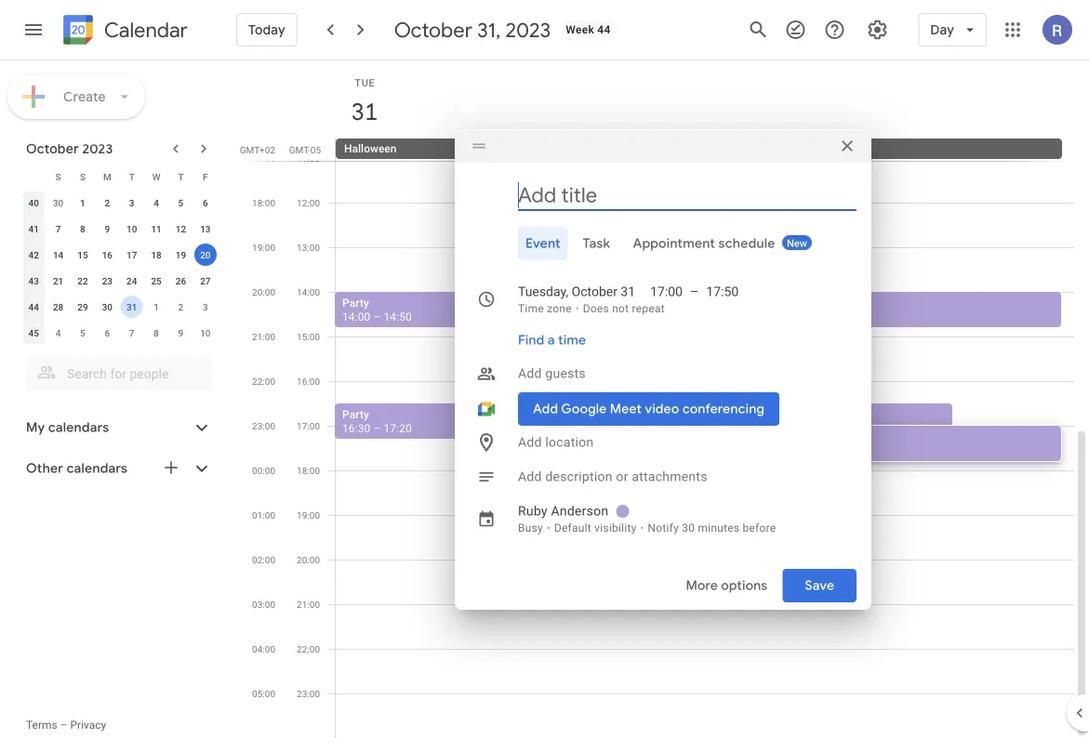 Task type: vqa. For each thing, say whether or not it's contained in the screenshot.
Row Group within OCTOBER 2023 GRID
yes



Task type: describe. For each thing, give the bounding box(es) containing it.
16
[[102, 249, 113, 260]]

31 inside cell
[[126, 301, 137, 313]]

privacy link
[[70, 719, 106, 732]]

november 2 element
[[170, 296, 192, 318]]

0 horizontal spatial 21:00
[[252, 331, 275, 342]]

add for add location
[[518, 435, 542, 450]]

17 element
[[121, 244, 143, 266]]

24 element
[[121, 270, 143, 292]]

add for add guests
[[518, 366, 542, 381]]

14 element
[[47, 244, 69, 266]]

21
[[53, 275, 63, 286]]

september 30 element
[[47, 192, 69, 214]]

party 14:00 – 14:50
[[342, 296, 412, 323]]

main drawer image
[[22, 19, 45, 41]]

0 horizontal spatial 23:00
[[252, 420, 275, 432]]

add guests button
[[511, 357, 857, 391]]

03:00
[[252, 599, 275, 610]]

day
[[930, 21, 954, 38]]

schedule
[[718, 235, 775, 252]]

notify 30 minutes before
[[648, 522, 776, 535]]

1 horizontal spatial 21:00
[[297, 599, 320, 610]]

11
[[151, 223, 162, 234]]

gmt+02
[[240, 144, 275, 155]]

30 for 30 element at top
[[102, 301, 113, 313]]

appointment schedule
[[633, 235, 775, 252]]

0 vertical spatial 14:00
[[297, 286, 320, 298]]

30 for september 30 element
[[53, 197, 63, 208]]

0 vertical spatial 4
[[154, 197, 159, 208]]

2 t from the left
[[178, 171, 184, 182]]

22 element
[[72, 270, 94, 292]]

not
[[612, 302, 629, 315]]

27
[[200, 275, 211, 286]]

0 horizontal spatial 20:00
[[252, 286, 275, 298]]

16:30
[[342, 422, 371, 435]]

halloween
[[344, 142, 397, 155]]

0 horizontal spatial 18:00
[[252, 197, 275, 208]]

1 vertical spatial 9
[[178, 327, 183, 339]]

15 element
[[72, 244, 94, 266]]

– right terms
[[60, 719, 67, 732]]

new element
[[782, 235, 812, 250]]

row containing 40
[[21, 190, 218, 216]]

calendars for my calendars
[[48, 419, 109, 436]]

43
[[28, 275, 39, 286]]

26
[[176, 275, 186, 286]]

other
[[26, 460, 63, 477]]

november 8 element
[[145, 322, 167, 344]]

0 horizontal spatial 22:00
[[252, 376, 275, 387]]

halloween button
[[336, 139, 1062, 159]]

row containing s
[[21, 164, 218, 190]]

title)
[[727, 430, 750, 443]]

event
[[526, 235, 561, 252]]

appointment
[[633, 235, 715, 252]]

1 horizontal spatial 44
[[597, 23, 611, 36]]

tue 31
[[350, 77, 377, 127]]

1 horizontal spatial 20:00
[[297, 554, 320, 566]]

26 element
[[170, 270, 192, 292]]

2 s from the left
[[80, 171, 86, 182]]

privacy
[[70, 719, 106, 732]]

01:00
[[252, 510, 275, 521]]

halloween row
[[327, 139, 1089, 161]]

18 element
[[145, 244, 167, 266]]

m
[[103, 171, 111, 182]]

october 2023
[[26, 140, 113, 157]]

31 inside grid
[[350, 96, 377, 127]]

29
[[77, 301, 88, 313]]

november 10 element
[[194, 322, 217, 344]]

today button
[[236, 7, 297, 52]]

gmt-05
[[289, 144, 321, 155]]

a
[[548, 332, 555, 349]]

0 vertical spatial 3
[[129, 197, 134, 208]]

19 element
[[170, 244, 192, 266]]

w
[[152, 171, 160, 182]]

week 44
[[566, 23, 611, 36]]

13
[[200, 223, 211, 234]]

13:00
[[297, 242, 320, 253]]

row group inside october 2023 grid
[[21, 190, 218, 346]]

15:00
[[297, 331, 320, 342]]

november 3 element
[[194, 296, 217, 318]]

00:00
[[252, 465, 275, 476]]

calendar element
[[60, 11, 188, 52]]

0 vertical spatial 7
[[56, 223, 61, 234]]

november 5 element
[[72, 322, 94, 344]]

description
[[545, 469, 613, 485]]

0 vertical spatial 5
[[178, 197, 183, 208]]

2 vertical spatial 30
[[682, 522, 695, 535]]

0 horizontal spatial 5
[[80, 327, 85, 339]]

october for october 2023
[[26, 140, 79, 157]]

1 inside the november 1 element
[[154, 301, 159, 313]]

find
[[518, 332, 545, 349]]

22
[[77, 275, 88, 286]]

17
[[126, 249, 137, 260]]

find a time button
[[511, 324, 594, 357]]

1 vertical spatial 6
[[105, 327, 110, 339]]

12
[[176, 223, 186, 234]]

28 element
[[47, 296, 69, 318]]

create
[[63, 88, 106, 105]]

day button
[[918, 7, 987, 52]]

31,
[[477, 17, 501, 43]]

time
[[518, 302, 544, 315]]

default visibility
[[554, 522, 637, 535]]

ruby anderson
[[518, 504, 609, 519]]

terms
[[26, 719, 57, 732]]

party 16:30 – 17:20
[[342, 408, 412, 435]]

task button
[[575, 227, 618, 260]]

1 vertical spatial 19:00
[[297, 510, 320, 521]]

44 inside row group
[[28, 301, 39, 313]]

october 31, 2023
[[394, 17, 551, 43]]

tab list containing event
[[470, 227, 857, 260]]

task
[[583, 235, 611, 252]]

10 for 10 element
[[126, 223, 137, 234]]

location
[[545, 435, 594, 450]]

25 element
[[145, 270, 167, 292]]

time
[[558, 332, 586, 349]]

42
[[28, 249, 39, 260]]

event button
[[518, 227, 568, 260]]

14
[[53, 249, 63, 260]]

november 6 element
[[96, 322, 118, 344]]

30 element
[[96, 296, 118, 318]]

my calendars button
[[4, 413, 231, 443]]

20
[[200, 249, 211, 260]]

create button
[[7, 74, 145, 119]]

05:00
[[252, 688, 275, 699]]

17:20
[[384, 422, 412, 435]]

my calendars
[[26, 419, 109, 436]]

november 7 element
[[121, 322, 143, 344]]

Search for people text field
[[37, 357, 201, 391]]

notify
[[648, 522, 679, 535]]

tuesday,
[[518, 284, 568, 299]]

40
[[28, 197, 39, 208]]

november 4 element
[[47, 322, 69, 344]]

repeat
[[632, 302, 665, 315]]

busy
[[518, 522, 543, 535]]

– inside party 14:00 – 14:50
[[373, 310, 381, 323]]

20 cell
[[193, 242, 218, 268]]

attachments
[[632, 469, 708, 485]]

0 horizontal spatial 1
[[80, 197, 85, 208]]

Add title text field
[[518, 181, 857, 209]]



Task type: locate. For each thing, give the bounding box(es) containing it.
november 1 element
[[145, 296, 167, 318]]

1 vertical spatial 3
[[203, 301, 208, 313]]

17:00 left gmt-
[[252, 153, 275, 164]]

tuesday, october 31 element
[[343, 90, 386, 133]]

8 left november 9 element
[[154, 327, 159, 339]]

0 horizontal spatial 2
[[105, 197, 110, 208]]

s left m
[[80, 171, 86, 182]]

party inside party 16:30 – 17:20
[[342, 408, 369, 421]]

5
[[178, 197, 183, 208], [80, 327, 85, 339]]

f
[[203, 171, 208, 182]]

8 up 15 element
[[80, 223, 85, 234]]

1 horizontal spatial s
[[80, 171, 86, 182]]

t left w on the left of page
[[129, 171, 135, 182]]

october 2023 grid
[[18, 164, 218, 346]]

0 vertical spatial 30
[[53, 197, 63, 208]]

1 horizontal spatial t
[[178, 171, 184, 182]]

row containing 44
[[21, 294, 218, 320]]

calendars inside other calendars dropdown button
[[67, 460, 127, 477]]

31 cell
[[120, 294, 144, 320]]

add for add description or attachments
[[518, 469, 542, 485]]

17:00 up repeat
[[650, 284, 683, 299]]

19:00
[[252, 242, 275, 253], [297, 510, 320, 521]]

31 grid
[[238, 60, 1089, 739]]

4 row from the top
[[21, 242, 218, 268]]

20, today element
[[194, 244, 217, 266]]

0 horizontal spatial s
[[55, 171, 61, 182]]

1 party from the top
[[342, 296, 369, 309]]

15
[[77, 249, 88, 260]]

31 element
[[121, 296, 143, 318]]

party for party 14:00 – 14:50
[[342, 296, 369, 309]]

18
[[151, 249, 162, 260]]

settings menu image
[[866, 19, 889, 41]]

0 horizontal spatial 4
[[56, 327, 61, 339]]

1 vertical spatial 2023
[[82, 140, 113, 157]]

5 up the '12' element
[[178, 197, 183, 208]]

3 add from the top
[[518, 469, 542, 485]]

–
[[690, 284, 699, 299], [373, 310, 381, 323], [373, 422, 381, 435], [60, 719, 67, 732]]

today
[[248, 21, 285, 38]]

guests
[[545, 366, 586, 381]]

zone
[[547, 302, 572, 315]]

1 vertical spatial 21:00
[[297, 599, 320, 610]]

1 horizontal spatial 23:00
[[297, 688, 320, 699]]

2023 right '31,'
[[505, 17, 551, 43]]

other calendars button
[[4, 454, 231, 484]]

0 vertical spatial 22:00
[[252, 376, 275, 387]]

2
[[105, 197, 110, 208], [178, 301, 183, 313]]

10 right november 9 element
[[200, 327, 211, 339]]

1 horizontal spatial october
[[394, 17, 472, 43]]

ruby
[[518, 504, 548, 519]]

1 vertical spatial 17:00
[[650, 284, 683, 299]]

0 vertical spatial 2023
[[505, 17, 551, 43]]

2 row from the top
[[21, 190, 218, 216]]

0 vertical spatial 1
[[80, 197, 85, 208]]

23 element
[[96, 270, 118, 292]]

0 vertical spatial 18:00
[[252, 197, 275, 208]]

or
[[616, 469, 628, 485]]

(no
[[705, 430, 724, 443]]

31 up does not repeat
[[621, 284, 635, 299]]

17:00 – 17:50
[[650, 284, 739, 299]]

tue
[[355, 77, 375, 88]]

25
[[151, 275, 162, 286]]

28
[[53, 301, 63, 313]]

0 horizontal spatial october
[[26, 140, 79, 157]]

0 vertical spatial 6
[[203, 197, 208, 208]]

add other calendars image
[[162, 459, 180, 477]]

1 horizontal spatial 2023
[[505, 17, 551, 43]]

0 vertical spatial calendars
[[48, 419, 109, 436]]

21:00
[[252, 331, 275, 342], [297, 599, 320, 610]]

1 horizontal spatial 18:00
[[297, 465, 320, 476]]

44 right the week
[[597, 23, 611, 36]]

row group
[[21, 190, 218, 346]]

calendar heading
[[100, 17, 188, 43]]

9 left the november 10 element
[[178, 327, 183, 339]]

4
[[154, 197, 159, 208], [56, 327, 61, 339]]

2 horizontal spatial 31
[[621, 284, 635, 299]]

18:00 left 12:00 at the top left of page
[[252, 197, 275, 208]]

2023
[[505, 17, 551, 43], [82, 140, 113, 157]]

30 right 29 element
[[102, 301, 113, 313]]

4 left november 5 element
[[56, 327, 61, 339]]

october for october 31, 2023
[[394, 17, 472, 43]]

t
[[129, 171, 135, 182], [178, 171, 184, 182]]

row containing 43
[[21, 268, 218, 294]]

0 horizontal spatial 2023
[[82, 140, 113, 157]]

1 horizontal spatial 31
[[350, 96, 377, 127]]

row
[[21, 164, 218, 190], [21, 190, 218, 216], [21, 216, 218, 242], [21, 242, 218, 268], [21, 268, 218, 294], [21, 294, 218, 320], [21, 320, 218, 346]]

new
[[787, 238, 807, 249]]

0 vertical spatial 23:00
[[252, 420, 275, 432]]

1 vertical spatial 44
[[28, 301, 39, 313]]

s
[[55, 171, 61, 182], [80, 171, 86, 182]]

1 vertical spatial 20:00
[[297, 554, 320, 566]]

t right w on the left of page
[[178, 171, 184, 182]]

14:00 left 14:50
[[342, 310, 371, 323]]

1 horizontal spatial 5
[[178, 197, 183, 208]]

0 horizontal spatial 7
[[56, 223, 61, 234]]

row containing 45
[[21, 320, 218, 346]]

1 vertical spatial 30
[[102, 301, 113, 313]]

0 vertical spatial 20:00
[[252, 286, 275, 298]]

7 left november 8 element
[[129, 327, 134, 339]]

31 right 30 element at top
[[126, 301, 137, 313]]

calendars inside my calendars dropdown button
[[48, 419, 109, 436]]

find a time
[[518, 332, 586, 349]]

1 right '31' element
[[154, 301, 159, 313]]

row group containing 40
[[21, 190, 218, 346]]

2 vertical spatial 31
[[126, 301, 137, 313]]

41
[[28, 223, 39, 234]]

0 vertical spatial 8
[[80, 223, 85, 234]]

calendars
[[48, 419, 109, 436], [67, 460, 127, 477]]

5 row from the top
[[21, 268, 218, 294]]

1 horizontal spatial 3
[[203, 301, 208, 313]]

anderson
[[551, 504, 609, 519]]

before
[[743, 522, 776, 535]]

calendars for other calendars
[[67, 460, 127, 477]]

02:00
[[252, 554, 275, 566]]

18:00 right 00:00
[[297, 465, 320, 476]]

calendars down my calendars dropdown button
[[67, 460, 127, 477]]

2 down m
[[105, 197, 110, 208]]

0 horizontal spatial 17:00
[[252, 153, 275, 164]]

2 vertical spatial october
[[572, 284, 618, 299]]

1 vertical spatial october
[[26, 140, 79, 157]]

3 row from the top
[[21, 216, 218, 242]]

does not repeat
[[583, 302, 665, 315]]

30 right 'notify'
[[682, 522, 695, 535]]

23:00 up 00:00
[[252, 420, 275, 432]]

1 t from the left
[[129, 171, 135, 182]]

2 party from the top
[[342, 408, 369, 421]]

4 up 11 element
[[154, 197, 159, 208]]

16:00
[[297, 376, 320, 387]]

0 vertical spatial 9
[[105, 223, 110, 234]]

– left 14:50
[[373, 310, 381, 323]]

to element
[[690, 283, 699, 301]]

1 add from the top
[[518, 366, 542, 381]]

0 horizontal spatial 3
[[129, 197, 134, 208]]

1 vertical spatial 1
[[154, 301, 159, 313]]

0 vertical spatial add
[[518, 366, 542, 381]]

2 horizontal spatial october
[[572, 284, 618, 299]]

1 horizontal spatial 14:00
[[342, 310, 371, 323]]

10
[[126, 223, 137, 234], [200, 327, 211, 339]]

1
[[80, 197, 85, 208], [154, 301, 159, 313]]

6 right november 5 element
[[105, 327, 110, 339]]

13 element
[[194, 218, 217, 240]]

9
[[105, 223, 110, 234], [178, 327, 183, 339]]

1 vertical spatial 14:00
[[342, 310, 371, 323]]

party for party 16:30 – 17:20
[[342, 408, 369, 421]]

1 horizontal spatial 17:00
[[297, 420, 320, 432]]

my
[[26, 419, 45, 436]]

12:00
[[297, 197, 320, 208]]

10 inside the november 10 element
[[200, 327, 211, 339]]

row containing 41
[[21, 216, 218, 242]]

3 right november 2 element
[[203, 301, 208, 313]]

1 horizontal spatial 7
[[129, 327, 134, 339]]

1 right september 30 element
[[80, 197, 85, 208]]

1 vertical spatial 23:00
[[297, 688, 320, 699]]

21:00 left 15:00
[[252, 331, 275, 342]]

1 horizontal spatial 10
[[200, 327, 211, 339]]

44 left 28
[[28, 301, 39, 313]]

7 row from the top
[[21, 320, 218, 346]]

2 add from the top
[[518, 435, 542, 450]]

1 vertical spatial 10
[[200, 327, 211, 339]]

17:00
[[252, 153, 275, 164], [650, 284, 683, 299], [297, 420, 320, 432]]

10 for the november 10 element
[[200, 327, 211, 339]]

5 right 'november 4' element
[[80, 327, 85, 339]]

0 horizontal spatial t
[[129, 171, 135, 182]]

minutes
[[698, 522, 740, 535]]

1 vertical spatial 4
[[56, 327, 61, 339]]

1 horizontal spatial 9
[[178, 327, 183, 339]]

calendar
[[104, 17, 188, 43]]

18:00
[[252, 197, 275, 208], [297, 465, 320, 476]]

1 vertical spatial 5
[[80, 327, 85, 339]]

19
[[176, 249, 186, 260]]

0 vertical spatial party
[[342, 296, 369, 309]]

21:00 right 03:00
[[297, 599, 320, 610]]

1 horizontal spatial 22:00
[[297, 644, 320, 655]]

2 left "november 3" element
[[178, 301, 183, 313]]

does
[[583, 302, 609, 315]]

6 up 13 element at the top left of the page
[[203, 197, 208, 208]]

1 vertical spatial 22:00
[[297, 644, 320, 655]]

– left 17:50
[[690, 284, 699, 299]]

0 horizontal spatial 6
[[105, 327, 110, 339]]

– inside party 16:30 – 17:20
[[373, 422, 381, 435]]

1 vertical spatial 7
[[129, 327, 134, 339]]

1 vertical spatial party
[[342, 408, 369, 421]]

14:50
[[384, 310, 412, 323]]

10 inside 10 element
[[126, 223, 137, 234]]

october up september 30 element
[[26, 140, 79, 157]]

17:00 down 16:00
[[297, 420, 320, 432]]

30 right 40
[[53, 197, 63, 208]]

30
[[53, 197, 63, 208], [102, 301, 113, 313], [682, 522, 695, 535]]

31 down the tue
[[350, 96, 377, 127]]

calendars up other calendars
[[48, 419, 109, 436]]

0 horizontal spatial 10
[[126, 223, 137, 234]]

1 vertical spatial 18:00
[[297, 465, 320, 476]]

None search field
[[0, 350, 231, 391]]

7 right 41
[[56, 223, 61, 234]]

tab list
[[470, 227, 857, 260]]

04:00
[[252, 644, 275, 655]]

0 horizontal spatial 31
[[126, 301, 137, 313]]

1 vertical spatial 31
[[621, 284, 635, 299]]

10 left 11
[[126, 223, 137, 234]]

week
[[566, 23, 594, 36]]

11 element
[[145, 218, 167, 240]]

1 row from the top
[[21, 164, 218, 190]]

0 vertical spatial 44
[[597, 23, 611, 36]]

1 horizontal spatial 2
[[178, 301, 183, 313]]

20:00 right 27 element at the left of page
[[252, 286, 275, 298]]

14:00 down 13:00 in the left of the page
[[297, 286, 320, 298]]

add left location
[[518, 435, 542, 450]]

2 vertical spatial add
[[518, 469, 542, 485]]

0 vertical spatial october
[[394, 17, 472, 43]]

24
[[126, 275, 137, 286]]

19:00 left 13:00 in the left of the page
[[252, 242, 275, 253]]

s up september 30 element
[[55, 171, 61, 182]]

1 horizontal spatial 1
[[154, 301, 159, 313]]

row containing 42
[[21, 242, 218, 268]]

45
[[28, 327, 39, 339]]

2 horizontal spatial 17:00
[[650, 284, 683, 299]]

16 element
[[96, 244, 118, 266]]

0 vertical spatial 2
[[105, 197, 110, 208]]

27 element
[[194, 270, 217, 292]]

19:00 right 01:00
[[297, 510, 320, 521]]

1 s from the left
[[55, 171, 61, 182]]

– left 17:20
[[373, 422, 381, 435]]

05
[[310, 144, 321, 155]]

1 horizontal spatial 4
[[154, 197, 159, 208]]

october left '31,'
[[394, 17, 472, 43]]

0 horizontal spatial 8
[[80, 223, 85, 234]]

1 horizontal spatial 6
[[203, 197, 208, 208]]

20:00
[[252, 286, 275, 298], [297, 554, 320, 566]]

22:00 left 16:00
[[252, 376, 275, 387]]

2 vertical spatial 17:00
[[297, 420, 320, 432]]

october
[[394, 17, 472, 43], [26, 140, 79, 157], [572, 284, 618, 299]]

9 left 10 element
[[105, 223, 110, 234]]

6 row from the top
[[21, 294, 218, 320]]

21 element
[[47, 270, 69, 292]]

add location
[[518, 435, 594, 450]]

time zone
[[518, 302, 572, 315]]

12 element
[[170, 218, 192, 240]]

0 vertical spatial 17:00
[[252, 153, 275, 164]]

party inside party 14:00 – 14:50
[[342, 296, 369, 309]]

1 horizontal spatial 30
[[102, 301, 113, 313]]

10 element
[[121, 218, 143, 240]]

1 vertical spatial 8
[[154, 327, 159, 339]]

2023 up m
[[82, 140, 113, 157]]

23:00 right 05:00
[[297, 688, 320, 699]]

add down "find"
[[518, 366, 542, 381]]

29 element
[[72, 296, 94, 318]]

0 vertical spatial 10
[[126, 223, 137, 234]]

(no title)
[[705, 430, 750, 443]]

0 horizontal spatial 44
[[28, 301, 39, 313]]

7
[[56, 223, 61, 234], [129, 327, 134, 339]]

november 9 element
[[170, 322, 192, 344]]

17:50
[[706, 284, 739, 299]]

2 horizontal spatial 30
[[682, 522, 695, 535]]

20:00 right 02:00
[[297, 554, 320, 566]]

add up ruby
[[518, 469, 542, 485]]

22:00 right 04:00
[[297, 644, 320, 655]]

default
[[554, 522, 592, 535]]

add guests
[[518, 366, 586, 381]]

3 up 10 element
[[129, 197, 134, 208]]

0 horizontal spatial 14:00
[[297, 286, 320, 298]]

0 vertical spatial 19:00
[[252, 242, 275, 253]]

1 vertical spatial add
[[518, 435, 542, 450]]

october up does
[[572, 284, 618, 299]]

14:00 inside party 14:00 – 14:50
[[342, 310, 371, 323]]

add inside add guests dropdown button
[[518, 366, 542, 381]]

gmt-
[[289, 144, 310, 155]]



